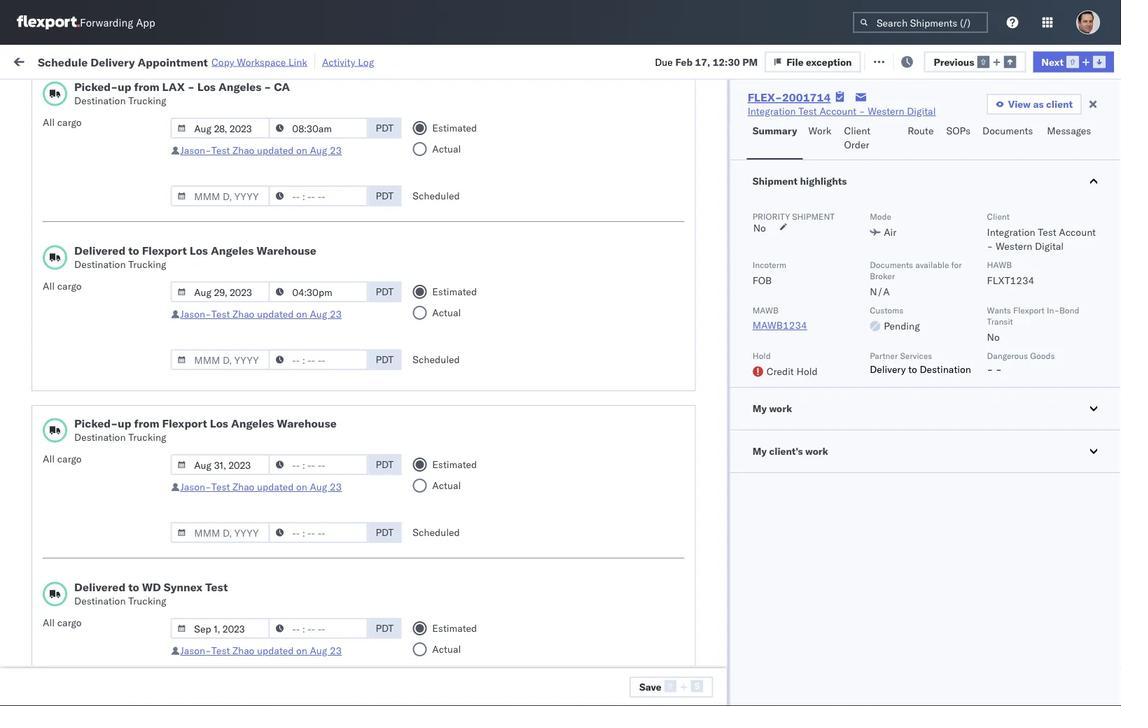 Task type: describe. For each thing, give the bounding box(es) containing it.
flex-1911408 for 12:00 am pst, feb 25, 2023
[[740, 337, 813, 349]]

2 2, from the top
[[318, 460, 327, 472]]

3 schedule pickup from los angeles, ca link from the top
[[32, 390, 199, 418]]

7 resize handle column header from the left
[[806, 109, 823, 707]]

due
[[655, 56, 673, 68]]

1 vertical spatial 2001714
[[770, 121, 813, 133]]

of
[[93, 367, 102, 379]]

test inside client integration test account - western digital incoterm fob
[[1039, 226, 1057, 239]]

upload proof of delivery
[[32, 367, 140, 379]]

dangerous
[[988, 351, 1029, 361]]

destination inside the delivered to flexport los angeles warehouse destination trucking
[[74, 259, 126, 271]]

priority
[[753, 211, 790, 222]]

sops button
[[941, 118, 977, 160]]

action
[[1074, 54, 1105, 67]]

due feb 17, 12:30 pm
[[655, 56, 758, 68]]

2 lcl from the top
[[460, 213, 477, 226]]

incoterm
[[753, 260, 787, 270]]

6 ocean from the top
[[429, 460, 458, 472]]

test123
[[921, 244, 962, 256]]

2 ocean lcl from the top
[[429, 213, 477, 226]]

all for picked-up from flexport los angeles warehouse
[[43, 453, 55, 466]]

schedule for schedule pickup from los angeles, ca link related to 2nd schedule pickup from los angeles, ca button from the bottom
[[32, 452, 74, 465]]

1 horizontal spatial exception
[[903, 54, 948, 67]]

5 11:59 from the top
[[226, 460, 253, 472]]

5 schedule pickup from los angeles, ca button from the top
[[32, 606, 199, 635]]

confirm for 9:30 am pst, feb 24, 2023
[[32, 298, 68, 310]]

2 horizontal spatial work
[[806, 446, 829, 458]]

shipment
[[753, 175, 798, 187]]

client order
[[845, 125, 871, 151]]

1 pdt from the top
[[376, 122, 394, 134]]

by:
[[51, 86, 64, 98]]

trucking inside picked-up from flexport los angeles warehouse destination trucking
[[128, 432, 166, 444]]

status
[[76, 87, 100, 97]]

flxt00001977428a for 7:30 pm pst, feb 21, 2023
[[921, 213, 1017, 226]]

order
[[845, 139, 870, 151]]

4 bookings test consignee from the top
[[611, 398, 723, 411]]

6 resize handle column header from the left
[[694, 109, 710, 707]]

1911408 for 12:00 am pst, feb 25, 2023
[[770, 337, 813, 349]]

confirm pickup from los angeles, ca link for 11:59 pm pst, feb 23, 2023
[[32, 267, 199, 295]]

filtered by:
[[14, 86, 64, 98]]

1 vertical spatial work
[[770, 403, 793, 415]]

schedule pickup from amsterdam airport schiphol, haarlemmermeer, netherlands link
[[32, 575, 199, 616]]

schedule pickup from amsterdam airport schiphol, haarlemmermeer, netherlands button
[[32, 575, 199, 616]]

3 schedule pickup from los angeles, ca from the top
[[32, 391, 189, 417]]

5 schedule delivery appointment button from the top
[[32, 644, 172, 659]]

save
[[640, 682, 662, 694]]

container numbers
[[830, 109, 867, 131]]

confirm delivery button
[[32, 335, 107, 351]]

3 ocean from the top
[[429, 275, 458, 287]]

mmm d, yyyy text field for los
[[171, 186, 270, 207]]

destination inside partner services delivery to destination
[[920, 364, 972, 376]]

flexport demo consignee
[[520, 398, 635, 411]]

schedule pickup from los angeles international airport
[[32, 113, 186, 139]]

fcl for flex-1919147
[[460, 398, 478, 411]]

from inside picked-up from flexport los angeles warehouse destination trucking
[[134, 417, 160, 431]]

4 aug from the top
[[310, 645, 327, 658]]

2 schedule delivery appointment button from the top
[[32, 489, 172, 505]]

mawb
[[753, 305, 779, 316]]

demo123
[[921, 337, 968, 349]]

4 resize handle column header from the left
[[496, 109, 513, 707]]

1 11:59 from the top
[[226, 244, 253, 256]]

:
[[100, 87, 103, 97]]

760
[[257, 54, 275, 67]]

schedule pickup from los angeles, ca for 2nd schedule pickup from los angeles, ca button from the bottom
[[32, 452, 189, 479]]

1 -- from the top
[[921, 398, 933, 411]]

ag for 12:00 pm pst, feb 20, 2023
[[748, 152, 762, 164]]

delivered for delivered to wd synnex test
[[74, 581, 126, 595]]

7 ocean from the top
[[429, 491, 458, 503]]

5 ocean fcl from the top
[[429, 522, 478, 534]]

5 lcl from the top
[[460, 645, 477, 657]]

5 schedule delivery appointment link from the top
[[32, 644, 172, 658]]

2 schedule delivery appointment link from the top
[[32, 489, 172, 503]]

trucking inside picked-up from lax - los angeles - ca destination trucking
[[128, 95, 166, 107]]

3 schedule delivery appointment button from the top
[[32, 520, 172, 536]]

pickup for fifth schedule pickup from los angeles, ca button
[[76, 606, 106, 619]]

3 ocean lcl from the top
[[429, 306, 477, 318]]

bicu1234565, for 2nd schedule pickup from los angeles, ca button from the bottom
[[830, 460, 898, 472]]

5 ocean lcl from the top
[[429, 645, 477, 657]]

1 -- : -- -- text field from the top
[[269, 118, 368, 139]]

ca for 3rd schedule pickup from los angeles, ca button from the top
[[32, 435, 46, 448]]

my for "my work" button
[[753, 403, 767, 415]]

0 horizontal spatial file exception
[[787, 56, 852, 68]]

23,
[[317, 275, 332, 287]]

in
[[209, 87, 216, 97]]

shipment
[[793, 211, 835, 222]]

9:00 am pst, feb 25, 2023
[[226, 368, 353, 380]]

picked-up from flexport los angeles warehouse destination trucking
[[74, 417, 337, 444]]

otter products, llc for schedule delivery appointment
[[611, 645, 699, 657]]

all cargo for picked-up from flexport los angeles warehouse
[[43, 453, 82, 466]]

9:00
[[226, 368, 247, 380]]

3 otter products, llc from the top
[[611, 676, 699, 688]]

4 schedule delivery appointment link from the top
[[32, 551, 172, 565]]

flex-1911466 for 2nd schedule pickup from los angeles, ca button from the bottom
[[740, 460, 813, 472]]

4 schedule delivery appointment button from the top
[[32, 551, 172, 567]]

2 -- : -- -- text field from the top
[[269, 282, 368, 303]]

ocean fcl for flex-1911408
[[429, 275, 478, 287]]

2 bookings from the top
[[611, 275, 652, 287]]

test 20
[[1096, 491, 1122, 503]]

n/a
[[870, 286, 890, 298]]

3 products, from the top
[[637, 676, 679, 688]]

12:00 for 12:00 am pst, feb 25, 2023
[[226, 337, 253, 349]]

hawb
[[988, 260, 1013, 270]]

4 11:59 pm pst, mar 2, 2023 from the top
[[226, 522, 354, 534]]

20,
[[317, 152, 332, 164]]

feb left 27, at the left of page
[[297, 398, 314, 411]]

pickup for schedule pickup from los angeles international airport button
[[76, 113, 106, 125]]

bookings test consignee for confirm delivery button
[[611, 337, 723, 349]]

8 11:59 from the top
[[226, 614, 253, 626]]

goods
[[1031, 351, 1056, 361]]

demo
[[559, 398, 585, 411]]

4 ocean fcl from the top
[[429, 491, 478, 503]]

1 ocean lcl from the top
[[429, 183, 477, 195]]

1 -- : -- -- text field from the top
[[269, 186, 368, 207]]

schedule for 4th schedule delivery appointment link from the top
[[32, 552, 74, 564]]

5 resize handle column header from the left
[[587, 109, 604, 707]]

aug for delivered to flexport los angeles warehouse
[[310, 308, 327, 321]]

forwarding
[[80, 16, 133, 29]]

flex id button
[[710, 111, 809, 125]]

1 horizontal spatial customs
[[870, 305, 904, 316]]

4 zhao from the top
[[233, 645, 255, 658]]

products, for schedule delivery appointment
[[637, 645, 679, 657]]

up for flexport
[[118, 417, 131, 431]]

view as client
[[1009, 98, 1073, 110]]

numbers for mbl/mawb numbers
[[972, 115, 1006, 125]]

upload proof of delivery button
[[32, 366, 140, 382]]

3 2, from the top
[[318, 491, 327, 503]]

4 jason-test zhao updated on aug 23 from the top
[[180, 645, 342, 658]]

0 horizontal spatial hold
[[753, 351, 771, 361]]

1 mmm d, yyyy text field from the top
[[171, 118, 270, 139]]

zhao for los
[[233, 144, 255, 157]]

upload customs clearance documents link
[[32, 143, 199, 171]]

sops
[[947, 125, 971, 137]]

confirm pickup from los angeles, ca button for 11:59 pm pst, feb 23, 2023
[[32, 267, 199, 296]]

documents for documents available for broker n/a
[[870, 260, 914, 270]]

27,
[[317, 398, 332, 411]]

maeu1234567 for schedule delivery appointment
[[830, 213, 900, 225]]

pickup for 2nd schedule pickup from los angeles, ca button from the bottom
[[76, 452, 106, 465]]

2150210 for 9:00 am pst, feb 25, 2023
[[770, 368, 813, 380]]

shipment highlights button
[[731, 160, 1122, 202]]

updated for los
[[257, 144, 294, 157]]

ocean fcl for flex-1911466
[[429, 460, 478, 472]]

10 resize handle column header from the left
[[1097, 109, 1113, 707]]

4 actual from the top
[[433, 644, 461, 656]]

11:59 pm pst, feb 21, 2023
[[226, 244, 359, 256]]

3 bookings from the top
[[611, 337, 652, 349]]

2 11:59 from the top
[[226, 275, 253, 287]]

workitem button
[[8, 111, 203, 125]]

snooze
[[380, 115, 407, 125]]

operat
[[1096, 115, 1122, 125]]

ag for 9:00 am pst, feb 25, 2023
[[748, 368, 762, 380]]

0 vertical spatial 12:30
[[713, 56, 740, 68]]

4 pdt from the top
[[376, 354, 394, 366]]

customs inside upload customs clearance documents
[[67, 144, 106, 156]]

client's
[[770, 446, 803, 458]]

aug for picked-up from lax - los angeles - ca
[[310, 144, 327, 157]]

schedule delivery appointment for second schedule delivery appointment link from the top
[[32, 490, 172, 502]]

4 2, from the top
[[318, 522, 327, 534]]

2 mmm d, yyyy text field from the top
[[171, 350, 270, 371]]

4 ocean from the top
[[429, 306, 458, 318]]

integration test account - on ag for 12:00 pm pst, feb 20, 2023
[[611, 152, 762, 164]]

llc for schedule delivery appointment
[[682, 645, 699, 657]]

schedule pickup from los angeles international airport link
[[32, 112, 199, 140]]

angeles inside picked-up from flexport los angeles warehouse destination trucking
[[231, 417, 274, 431]]

3 11:59 pm pst, mar 2, 2023 from the top
[[226, 491, 354, 503]]

flexport inside the delivered to flexport los angeles warehouse destination trucking
[[142, 244, 187, 258]]

otter products - test account
[[520, 676, 655, 688]]

1 horizontal spatial file exception
[[883, 54, 948, 67]]

feb for schedule pickup from los angeles international airport link
[[297, 121, 314, 133]]

ca for 2nd schedule pickup from los angeles, ca button from the bottom
[[32, 466, 46, 479]]

schedule pickup from los angeles international airport button
[[32, 112, 199, 142]]

11:59 pm pst, feb 27, 2023
[[226, 398, 359, 411]]

western inside integration test account - western digital link
[[868, 105, 905, 117]]

23 for delivered to flexport los angeles warehouse
[[330, 308, 342, 321]]

to inside partner services delivery to destination
[[909, 364, 918, 376]]

0 vertical spatial no
[[754, 222, 766, 234]]

4 jason-test zhao updated on aug 23 button from the top
[[180, 645, 342, 658]]

24,
[[311, 306, 327, 318]]

lcl for first schedule pickup from los angeles, ca button
[[460, 183, 477, 195]]

los inside the delivered to flexport los angeles warehouse destination trucking
[[190, 244, 208, 258]]

account inside client integration test account - western digital incoterm fob
[[1060, 226, 1097, 239]]

bookings test consignee for 2nd schedule pickup from los angeles, ca button from the bottom
[[611, 460, 723, 472]]

4 jason- from the top
[[180, 645, 212, 658]]

2 -- : -- -- text field from the top
[[269, 350, 368, 371]]

1 schedule delivery appointment link from the top
[[32, 212, 172, 226]]

updated for warehouse
[[257, 308, 294, 321]]

12:00 am pst, feb 25, 2023
[[226, 337, 359, 349]]

0 vertical spatial flex-2001714
[[748, 90, 831, 104]]

fcl for flex-1911408
[[460, 275, 478, 287]]

messages button
[[1042, 118, 1099, 160]]

9 11:59 from the top
[[226, 645, 253, 657]]

my work inside button
[[753, 403, 793, 415]]

on for 9:00 am pst, feb 25, 2023
[[731, 368, 746, 380]]

0 horizontal spatial 12:30
[[226, 121, 253, 133]]

4 23 from the top
[[330, 645, 342, 658]]

picked- for picked-up from flexport los angeles warehouse
[[74, 417, 118, 431]]

pickup for confirm pickup from los angeles, ca button corresponding to 11:59 pm pst, feb 23, 2023
[[71, 267, 101, 280]]

4 -- : -- -- text field from the top
[[269, 523, 368, 544]]

- inside client integration test account - western digital incoterm fob
[[988, 240, 994, 253]]

1977428 for confirm pickup from los angeles, ca
[[770, 306, 813, 318]]

0 horizontal spatial my work
[[14, 51, 76, 70]]

10:44 am pst, mar 3, 2023 for schedule delivery appointment
[[226, 552, 355, 565]]

0 vertical spatial 21,
[[311, 183, 326, 195]]

mode inside button
[[429, 115, 450, 125]]

jason-test zhao updated on aug 23 button for warehouse
[[180, 308, 342, 321]]

jason-test zhao updated on aug 23 for warehouse
[[180, 308, 342, 321]]

flexport inside picked-up from flexport los angeles warehouse destination trucking
[[162, 417, 207, 431]]

7:30 pm pst, feb 21, 2023 for schedule delivery appointment
[[226, 213, 353, 226]]

jason-test zhao updated on aug 23 button for angeles
[[180, 481, 342, 494]]

haarlemmermeer,
[[110, 590, 190, 602]]

4 estimated from the top
[[433, 623, 477, 635]]

on for 12:00 pm pst, feb 20, 2023
[[731, 152, 746, 164]]

angeles, for 3rd schedule pickup from los angeles, ca button from the top
[[150, 421, 189, 434]]

integration inside client integration test account - western digital incoterm fob
[[988, 226, 1036, 239]]

1 2, from the top
[[318, 429, 327, 441]]

205
[[322, 54, 340, 67]]

flex-2150210 for 12:00 pm pst, feb 20, 2023
[[740, 152, 813, 164]]

import work button
[[112, 45, 182, 76]]

10 ocean from the top
[[429, 645, 458, 657]]

maeu1234567 for schedule pickup from los angeles, ca
[[830, 182, 900, 194]]

12:00 pm pst, feb 20, 2023
[[226, 152, 359, 164]]

0 vertical spatial my
[[14, 51, 36, 70]]

3 11:59 from the top
[[226, 398, 253, 411]]

1 bookings from the top
[[611, 244, 652, 256]]

1 vertical spatial flex-2001714
[[740, 121, 813, 133]]

3 llc from the top
[[682, 676, 699, 688]]

2 resize handle column header from the left
[[356, 109, 373, 707]]

0 vertical spatial 2001714
[[783, 90, 831, 104]]

destination inside picked-up from flexport los angeles warehouse destination trucking
[[74, 432, 126, 444]]

feb for 1st schedule delivery appointment link from the top
[[291, 213, 308, 226]]

on for picked-up from lax - los angeles - ca
[[296, 144, 308, 157]]

3 schedule pickup from los angeles, ca button from the top
[[32, 421, 199, 450]]

2 schedule pickup from los angeles, ca button from the top
[[32, 236, 199, 265]]

from inside picked-up from lax - los angeles - ca destination trucking
[[134, 80, 160, 94]]

25, for 12:00 am pst, feb 25, 2023
[[317, 337, 333, 349]]

3 resize handle column header from the left
[[405, 109, 422, 707]]

copy workspace link button
[[212, 56, 308, 68]]

4 schedule pickup from los angeles, ca button from the top
[[32, 452, 199, 481]]

5 fcl from the top
[[460, 522, 478, 534]]

partner
[[870, 351, 898, 361]]

1 horizontal spatial mawb1234
[[921, 121, 975, 133]]

mbl/mawb
[[921, 115, 969, 125]]

netherlands
[[32, 604, 87, 616]]

filtered
[[14, 86, 48, 98]]

6 11:59 from the top
[[226, 491, 253, 503]]

previous
[[934, 56, 975, 68]]

9 resize handle column header from the left
[[1072, 109, 1089, 707]]

copy
[[212, 56, 234, 68]]

10:44 for schedule pickup from amsterdam airport schiphol, haarlemmermeer, netherlands
[[226, 583, 253, 596]]

workitem
[[15, 115, 52, 125]]

mode button
[[422, 111, 499, 125]]

schedule delivery appointment copy workspace link
[[38, 55, 308, 69]]

1 horizontal spatial file
[[883, 54, 900, 67]]

3 schedule delivery appointment link from the top
[[32, 520, 172, 534]]

2 ocean from the top
[[429, 213, 458, 226]]

am for schedule delivery appointment
[[255, 552, 272, 565]]

angeles inside picked-up from lax - los angeles - ca destination trucking
[[219, 80, 262, 94]]

angeles inside schedule pickup from los angeles international airport
[[150, 113, 186, 125]]

5 bookings from the top
[[611, 429, 652, 441]]

summary button
[[747, 118, 803, 160]]

integration test account - western digital
[[748, 105, 936, 117]]

1 schedule delivery appointment button from the top
[[32, 212, 172, 227]]

1 11:59 pm pst, mar 2, 2023 from the top
[[226, 429, 354, 441]]

4 updated from the top
[[257, 645, 294, 658]]

9 ocean from the top
[[429, 614, 458, 626]]

flex
[[718, 115, 733, 125]]

1 vertical spatial 17,
[[317, 121, 332, 133]]

on for picked-up from flexport los angeles warehouse
[[296, 481, 308, 494]]

dangerous goods - -
[[988, 351, 1056, 376]]

5 ocean from the top
[[429, 398, 458, 411]]

air for 12:00 pm pst, feb 20, 2023
[[429, 152, 442, 164]]

jason- for flexport
[[180, 481, 212, 494]]

4 bookings from the top
[[611, 398, 652, 411]]

2 11:59 pm pst, mar 2, 2023 from the top
[[226, 460, 354, 472]]

11:59 pm pst, feb 23, 2023
[[226, 275, 359, 287]]

feb for schedule pickup from los angeles, ca link for 2nd schedule pickup from los angeles, ca button from the top of the page
[[297, 244, 314, 256]]

upload customs clearance documents
[[32, 144, 153, 170]]

flex-1977428 for schedule pickup from los angeles, ca
[[740, 183, 813, 195]]

schedule pickup from los angeles, ca for first schedule pickup from los angeles, ca button
[[32, 175, 189, 201]]

my for my client's work button at right bottom
[[753, 446, 767, 458]]



Task type: locate. For each thing, give the bounding box(es) containing it.
1 horizontal spatial 12:30
[[713, 56, 740, 68]]

schedule for first schedule delivery appointment link from the bottom
[[32, 644, 74, 657]]

schedule pickup from los angeles, ca link for 2nd schedule pickup from los angeles, ca button from the bottom
[[32, 452, 199, 480]]

0 vertical spatial airport
[[92, 127, 123, 139]]

feb up 11:59 pm pst, feb 21, 2023
[[291, 213, 308, 226]]

bookings test consignee for second schedule delivery appointment button from the top
[[611, 491, 723, 503]]

0 vertical spatial mode
[[429, 115, 450, 125]]

summary
[[753, 125, 798, 137]]

flex-2001714 down flex-2001714 link
[[740, 121, 813, 133]]

2 -- from the top
[[921, 429, 933, 441]]

3,
[[319, 552, 328, 565], [319, 583, 328, 596], [318, 614, 327, 626], [318, 645, 327, 657]]

schedule for second schedule delivery appointment link from the top
[[32, 490, 74, 502]]

pst,
[[273, 121, 295, 133], [273, 152, 295, 164], [267, 183, 288, 195], [267, 213, 288, 226], [273, 244, 295, 256], [273, 275, 295, 287], [268, 306, 289, 318], [274, 337, 295, 349], [268, 368, 289, 380], [273, 398, 295, 411], [273, 429, 295, 441], [273, 460, 295, 472], [273, 491, 295, 503], [273, 522, 295, 534], [274, 552, 295, 565], [274, 583, 295, 596], [273, 614, 295, 626], [273, 645, 295, 657]]

los inside picked-up from flexport los angeles warehouse destination trucking
[[210, 417, 228, 431]]

upload left proof
[[32, 367, 64, 379]]

0 vertical spatial digital
[[908, 105, 936, 117]]

2 trucking from the top
[[128, 259, 166, 271]]

los inside schedule pickup from los angeles international airport
[[132, 113, 148, 125]]

1 10:44 am pst, mar 3, 2023 from the top
[[226, 552, 355, 565]]

pdt for fourth -- : -- -- text box from the bottom of the page
[[376, 286, 394, 298]]

0 vertical spatial bicu1234565, demu1232567
[[830, 429, 972, 441]]

17, right "due"
[[695, 56, 711, 68]]

0 horizontal spatial work
[[40, 51, 76, 70]]

schedule for schedule pickup from amsterdam airport schiphol, haarlemmermeer, netherlands link
[[32, 576, 74, 588]]

pdt
[[376, 122, 394, 134], [376, 190, 394, 202], [376, 286, 394, 298], [376, 354, 394, 366], [376, 459, 394, 471], [376, 527, 394, 539], [376, 623, 394, 635]]

angeles,
[[150, 175, 189, 187], [150, 236, 189, 249], [145, 267, 183, 280], [145, 298, 183, 310], [150, 391, 189, 403], [150, 421, 189, 434], [150, 452, 189, 465], [150, 606, 189, 619]]

wants flexport in-bond transit no
[[988, 305, 1080, 344]]

flex id
[[718, 115, 744, 125]]

0 vertical spatial 1911466
[[770, 429, 813, 441]]

amsterdam
[[132, 576, 183, 588]]

1977428 for schedule pickup from los angeles, ca
[[770, 183, 813, 195]]

3 all from the top
[[43, 453, 55, 466]]

0 horizontal spatial numbers
[[830, 120, 864, 131]]

1977428
[[770, 183, 813, 195], [770, 213, 813, 226], [770, 306, 813, 318]]

0 horizontal spatial documents
[[32, 158, 83, 170]]

my left client's
[[753, 446, 767, 458]]

progress
[[219, 87, 253, 97]]

angeles, for confirm pickup from los angeles, ca button corresponding to 11:59 pm pst, feb 23, 2023
[[145, 267, 183, 280]]

warehouse down 11:59 pm pst, feb 27, 2023
[[277, 417, 337, 431]]

my work up filtered by:
[[14, 51, 76, 70]]

forwarding app link
[[17, 15, 155, 29]]

angeles, for first schedule pickup from los angeles, ca button
[[150, 175, 189, 187]]

documents inside button
[[983, 125, 1034, 137]]

forwarding app
[[80, 16, 155, 29]]

credit hold
[[767, 366, 818, 378]]

jason-test zhao updated on aug 23 for angeles
[[180, 481, 342, 494]]

warehouse up 11:59 pm pst, feb 23, 2023
[[257, 244, 317, 258]]

message (0)
[[188, 54, 245, 67]]

western up hawb
[[996, 240, 1033, 253]]

-- : -- -- text field
[[269, 186, 368, 207], [269, 282, 368, 303], [269, 455, 368, 476], [269, 523, 368, 544], [269, 619, 368, 640]]

flex-
[[748, 90, 783, 104], [740, 121, 770, 133], [740, 152, 770, 164], [740, 183, 770, 195], [740, 213, 770, 226], [740, 275, 770, 287], [740, 306, 770, 318], [740, 337, 770, 349], [740, 368, 770, 380], [740, 398, 770, 411], [740, 429, 770, 441], [740, 460, 770, 472]]

0 horizontal spatial for
[[133, 87, 145, 97]]

7:30 up the delivered to flexport los angeles warehouse destination trucking
[[226, 213, 247, 226]]

integration test account - western digital link
[[748, 104, 936, 118]]

my client's work
[[753, 446, 829, 458]]

up for lax
[[118, 80, 131, 94]]

for down test123 at the right
[[952, 260, 962, 270]]

log
[[358, 56, 374, 68]]

feb right "due"
[[676, 56, 693, 68]]

account
[[820, 105, 857, 117], [683, 152, 720, 164], [690, 183, 726, 195], [598, 213, 635, 226], [690, 213, 726, 226], [1060, 226, 1097, 239], [690, 306, 726, 318], [683, 368, 720, 380], [618, 676, 655, 688]]

mmm d, yyyy text field for first -- : -- -- text box from the bottom
[[171, 619, 270, 640]]

1 horizontal spatial 17,
[[695, 56, 711, 68]]

angeles up 9:30
[[211, 244, 254, 258]]

3 lcl from the top
[[460, 306, 477, 318]]

MMM D, YYYY text field
[[171, 282, 270, 303], [171, 350, 270, 371], [171, 455, 270, 476], [171, 619, 270, 640]]

mmm d, yyyy text field for fourth -- : -- -- text box from the bottom of the page
[[171, 282, 270, 303]]

7 bookings test consignee from the top
[[611, 491, 723, 503]]

2 vertical spatial work
[[806, 446, 829, 458]]

5 -- : -- -- text field from the top
[[269, 619, 368, 640]]

customs down n/a
[[870, 305, 904, 316]]

7 11:59 from the top
[[226, 522, 253, 534]]

1977428 up priority shipment at the top of page
[[770, 183, 813, 195]]

track
[[356, 54, 379, 67]]

schedule for schedule pickup from los angeles international airport link
[[32, 113, 74, 125]]

cargo for picked-up from lax - los angeles - ca
[[57, 116, 82, 129]]

up down upload proof of delivery button
[[118, 417, 131, 431]]

1 horizontal spatial client
[[988, 211, 1010, 222]]

2150210
[[770, 152, 813, 164], [770, 368, 813, 380]]

next button
[[1034, 51, 1115, 72]]

for left work,
[[133, 87, 145, 97]]

1 vertical spatial 1911466
[[770, 460, 813, 472]]

schedule pickup from amsterdam airport schiphol, haarlemmermeer, netherlands
[[32, 576, 190, 616]]

-- for 2nd schedule pickup from los angeles, ca button from the bottom
[[921, 460, 933, 472]]

1 all from the top
[[43, 116, 55, 129]]

1911466 for 2nd schedule pickup from los angeles, ca button from the bottom
[[770, 460, 813, 472]]

2150210 for 12:00 pm pst, feb 20, 2023
[[770, 152, 813, 164]]

wd
[[142, 581, 161, 595]]

flex-1911466 up client's
[[740, 429, 813, 441]]

1 11:59 pm pst, mar 3, 2023 from the top
[[226, 614, 354, 626]]

test
[[1096, 491, 1113, 503]]

3 flex-1977428 from the top
[[740, 306, 813, 318]]

highlights
[[800, 175, 847, 187]]

2 jason-test zhao updated on aug 23 button from the top
[[180, 308, 342, 321]]

2 actual from the top
[[433, 307, 461, 319]]

0 vertical spatial to
[[128, 244, 139, 258]]

app
[[136, 16, 155, 29]]

numbers right sops
[[972, 115, 1006, 125]]

delivered inside delivered to wd synnex test destination trucking
[[74, 581, 126, 595]]

jason- down synnex
[[180, 645, 212, 658]]

flex-2150210 up the flex-1919147
[[740, 368, 813, 380]]

2 flex-1911466 from the top
[[740, 460, 813, 472]]

all for delivered to flexport los angeles warehouse
[[43, 280, 55, 293]]

0 vertical spatial picked-
[[74, 80, 118, 94]]

delivered to flexport los angeles warehouse destination trucking
[[74, 244, 317, 271]]

llc for schedule pickup from los angeles, ca
[[682, 614, 699, 626]]

0 vertical spatial delivered
[[74, 244, 126, 258]]

mbl/mawb numbers button
[[914, 111, 1075, 125]]

flexport. image
[[17, 15, 80, 29]]

from for 3rd schedule pickup from los angeles, ca button from the top
[[109, 421, 130, 434]]

1 vertical spatial 017482927423
[[921, 368, 994, 380]]

feb down 12:00 am pst, feb 25, 2023
[[292, 368, 309, 380]]

numbers down container
[[830, 120, 864, 131]]

0 vertical spatial up
[[118, 80, 131, 94]]

1 vertical spatial my
[[753, 403, 767, 415]]

1 bicu1234565, demu1232567 from the top
[[830, 429, 972, 441]]

017482927423 down sops
[[921, 152, 994, 164]]

1 updated from the top
[[257, 144, 294, 157]]

jason- down picked-up from lax - los angeles - ca destination trucking
[[180, 144, 212, 157]]

angeles down 11:59 pm pst, feb 27, 2023
[[231, 417, 274, 431]]

view
[[1009, 98, 1031, 110]]

3 cargo from the top
[[57, 453, 82, 466]]

schedule pickup from los angeles, ca link for first schedule pickup from los angeles, ca button
[[32, 174, 199, 202]]

1 vertical spatial otter products, llc
[[611, 645, 699, 657]]

1 horizontal spatial hold
[[797, 366, 818, 378]]

my work
[[14, 51, 76, 70], [753, 403, 793, 415]]

7:30 pm pst, feb 21, 2023 up 11:59 pm pst, feb 21, 2023
[[226, 213, 353, 226]]

1 horizontal spatial documents
[[870, 260, 914, 270]]

hold right credit
[[797, 366, 818, 378]]

ready
[[106, 87, 131, 97]]

client inside button
[[845, 125, 871, 137]]

bicu1234565, demu1232567 for 2nd schedule pickup from los angeles, ca button from the bottom
[[830, 460, 972, 472]]

work inside "button"
[[809, 125, 832, 137]]

2 vertical spatial maeu1234567
[[830, 305, 900, 318]]

1 horizontal spatial work
[[809, 125, 832, 137]]

2 2150210 from the top
[[770, 368, 813, 380]]

12:30 down progress
[[226, 121, 253, 133]]

2 on from the top
[[731, 368, 746, 380]]

1 vertical spatial 7:30
[[226, 213, 247, 226]]

flex-2150210 for 9:00 am pst, feb 25, 2023
[[740, 368, 813, 380]]

mmm d, yyyy text field for angeles
[[171, 523, 270, 544]]

0 vertical spatial 17,
[[695, 56, 711, 68]]

2 flxt00001977428a from the top
[[921, 306, 1017, 318]]

zhao for warehouse
[[233, 308, 255, 321]]

integration
[[748, 105, 796, 117], [611, 152, 659, 164], [988, 226, 1036, 239], [611, 368, 659, 380]]

0 vertical spatial mmm d, yyyy text field
[[171, 118, 270, 139]]

1 schedule pickup from los angeles, ca from the top
[[32, 175, 189, 201]]

1 vertical spatial no
[[988, 331, 1000, 344]]

0 vertical spatial on
[[731, 152, 746, 164]]

0 vertical spatial work
[[40, 51, 76, 70]]

documents available for broker n/a
[[870, 260, 962, 298]]

file exception up flex-2001714 link
[[787, 56, 852, 68]]

am for confirm delivery
[[255, 337, 272, 349]]

western up client order button
[[868, 105, 905, 117]]

file exception down the search shipments (/) text field
[[883, 54, 948, 67]]

0 vertical spatial client
[[845, 125, 871, 137]]

3 mmm d, yyyy text field from the top
[[171, 455, 270, 476]]

schedule pickup from los angeles, ca for fifth schedule pickup from los angeles, ca button
[[32, 606, 189, 633]]

import
[[118, 54, 150, 67]]

23 for picked-up from lax - los angeles - ca
[[330, 144, 342, 157]]

2 vertical spatial --
[[921, 460, 933, 472]]

1 vertical spatial integration test account - on ag
[[611, 368, 762, 380]]

017482927423 down demo123
[[921, 368, 994, 380]]

up inside picked-up from flexport los angeles warehouse destination trucking
[[118, 417, 131, 431]]

angeles down the status : ready for work, blocked, in progress
[[150, 113, 186, 125]]

upload inside 'upload proof of delivery' link
[[32, 367, 64, 379]]

maeu1234567 down order
[[830, 182, 900, 194]]

picked- for picked-up from lax - los angeles - ca
[[74, 80, 118, 94]]

0 vertical spatial confirm
[[32, 267, 68, 280]]

1 flex-2150210 from the top
[[740, 152, 813, 164]]

pm
[[743, 56, 758, 68], [255, 121, 271, 133], [255, 152, 271, 164], [249, 183, 265, 195], [249, 213, 265, 226], [255, 244, 271, 256], [255, 275, 271, 287], [255, 398, 271, 411], [255, 429, 271, 441], [255, 460, 271, 472], [255, 491, 271, 503], [255, 522, 271, 534], [255, 614, 271, 626], [255, 645, 271, 657]]

pickup for schedule pickup from amsterdam airport schiphol, haarlemmermeer, netherlands button
[[76, 576, 106, 588]]

my up the filtered
[[14, 51, 36, 70]]

2 vertical spatial confirm
[[32, 336, 68, 348]]

pickup for 2nd schedule pickup from los angeles, ca button from the top of the page
[[76, 236, 106, 249]]

flxt1234
[[988, 275, 1035, 287]]

hold up credit
[[753, 351, 771, 361]]

0 horizontal spatial file
[[787, 56, 804, 68]]

confirm
[[32, 267, 68, 280], [32, 298, 68, 310], [32, 336, 68, 348]]

digital inside client integration test account - western digital incoterm fob
[[1036, 240, 1064, 253]]

8 ocean from the top
[[429, 522, 458, 534]]

mmm d, yyyy text field up synnex
[[171, 523, 270, 544]]

my work button
[[731, 388, 1122, 430]]

0 vertical spatial otter products, llc
[[611, 614, 699, 626]]

picked-up from lax - los angeles - ca destination trucking
[[74, 80, 290, 107]]

airport down 'workitem' button
[[92, 127, 123, 139]]

am
[[249, 306, 265, 318], [255, 337, 272, 349], [249, 368, 265, 380], [255, 552, 272, 565], [255, 583, 272, 596]]

7:30
[[226, 183, 247, 195], [226, 213, 247, 226]]

12:30 up flex
[[713, 56, 740, 68]]

10:44 am pst, mar 3, 2023 for schedule pickup from amsterdam airport schiphol, haarlemmermeer, netherlands
[[226, 583, 355, 596]]

1 vertical spatial upload
[[32, 367, 64, 379]]

schedule delivery appointment for 1st schedule delivery appointment link from the top
[[32, 213, 172, 225]]

1 vertical spatial delivered
[[74, 581, 126, 595]]

2 vertical spatial products,
[[637, 676, 679, 688]]

1 vertical spatial warehouse
[[277, 417, 337, 431]]

2 horizontal spatial documents
[[983, 125, 1034, 137]]

0 vertical spatial 10:44
[[226, 552, 253, 565]]

20
[[1115, 491, 1122, 503]]

-- : -- -- text field
[[269, 118, 368, 139], [269, 350, 368, 371]]

from for fifth schedule pickup from los angeles, ca button
[[109, 606, 130, 619]]

4 fcl from the top
[[460, 491, 478, 503]]

on
[[731, 152, 746, 164], [731, 368, 746, 380]]

test inside delivered to wd synnex test destination trucking
[[205, 581, 228, 595]]

0 horizontal spatial client
[[845, 125, 871, 137]]

to
[[128, 244, 139, 258], [909, 364, 918, 376], [128, 581, 139, 595]]

priority shipment
[[753, 211, 835, 222]]

flex-1911408 down incoterm
[[740, 275, 813, 287]]

3 estimated from the top
[[433, 459, 477, 471]]

21,
[[311, 183, 326, 195], [311, 213, 326, 226], [317, 244, 332, 256]]

flex-1977428 for confirm pickup from los angeles, ca
[[740, 306, 813, 318]]

2001714 up the integration test account - western digital
[[783, 90, 831, 104]]

my work down credit
[[753, 403, 793, 415]]

7 bookings from the top
[[611, 491, 652, 503]]

1 vertical spatial hold
[[797, 366, 818, 378]]

feb left 20,
[[297, 152, 314, 164]]

1 vertical spatial maeu1234567
[[830, 213, 900, 225]]

1 vertical spatial 25,
[[311, 368, 327, 380]]

0 vertical spatial confirm pickup from los angeles, ca
[[32, 267, 183, 294]]

no down transit
[[988, 331, 1000, 344]]

1 vertical spatial airport
[[32, 590, 63, 602]]

destination inside picked-up from lax - los angeles - ca destination trucking
[[74, 95, 126, 107]]

flex-2001714 up summary
[[748, 90, 831, 104]]

activity
[[322, 56, 356, 68]]

up right :
[[118, 80, 131, 94]]

0 horizontal spatial 17,
[[317, 121, 332, 133]]

1911466 down my client's work
[[770, 460, 813, 472]]

flex-1977428 up priority
[[740, 183, 813, 195]]

jason- left 9:30
[[180, 308, 212, 321]]

0 vertical spatial products,
[[637, 614, 679, 626]]

hold
[[753, 351, 771, 361], [797, 366, 818, 378]]

2 ocean fcl from the top
[[429, 398, 478, 411]]

MMM D, YYYY text field
[[171, 118, 270, 139], [171, 186, 270, 207], [171, 523, 270, 544]]

documents up broker
[[870, 260, 914, 270]]

0 vertical spatial flex-1911466
[[740, 429, 813, 441]]

pickup for first schedule pickup from los angeles, ca button
[[76, 175, 106, 187]]

mode
[[429, 115, 450, 125], [870, 211, 892, 222]]

airport inside schedule pickup from los angeles international airport
[[92, 127, 123, 139]]

feb down 12:00 pm pst, feb 20, 2023
[[291, 183, 308, 195]]

1 vertical spatial western
[[996, 240, 1033, 253]]

0 horizontal spatial exception
[[807, 56, 852, 68]]

airport inside schedule pickup from amsterdam airport schiphol, haarlemmermeer, netherlands
[[32, 590, 63, 602]]

maeu1234567 down highlights
[[830, 213, 900, 225]]

warehouse inside the delivered to flexport los angeles warehouse destination trucking
[[257, 244, 317, 258]]

honeywell - test account for confirm pickup from los angeles, ca
[[611, 306, 726, 318]]

ag left credit
[[748, 368, 762, 380]]

17, up 20,
[[317, 121, 332, 133]]

ca
[[274, 80, 290, 94], [32, 189, 46, 201], [32, 250, 46, 263], [32, 281, 46, 294], [32, 312, 46, 324], [32, 405, 46, 417], [32, 435, 46, 448], [32, 466, 46, 479], [32, 620, 46, 633]]

1911408 down incoterm
[[770, 275, 813, 287]]

warehouse inside picked-up from flexport los angeles warehouse destination trucking
[[277, 417, 337, 431]]

3 -- from the top
[[921, 460, 933, 472]]

1 vertical spatial flex-1977428
[[740, 213, 813, 226]]

3 jason-test zhao updated on aug 23 button from the top
[[180, 481, 342, 494]]

1 confirm pickup from los angeles, ca link from the top
[[32, 267, 199, 295]]

6 bookings from the top
[[611, 460, 652, 472]]

2 flex-2150210 from the top
[[740, 368, 813, 380]]

3 scheduled from the top
[[413, 527, 460, 539]]

exception up the integration test account - western digital
[[807, 56, 852, 68]]

2 vertical spatial my
[[753, 446, 767, 458]]

ag up shipment
[[748, 152, 762, 164]]

2 picked- from the top
[[74, 417, 118, 431]]

file down the search shipments (/) text field
[[883, 54, 900, 67]]

1 aug from the top
[[310, 144, 327, 157]]

updated
[[257, 144, 294, 157], [257, 308, 294, 321], [257, 481, 294, 494], [257, 645, 294, 658]]

8 bookings from the top
[[611, 522, 652, 534]]

mode right snooze on the top
[[429, 115, 450, 125]]

1 vertical spatial --
[[921, 429, 933, 441]]

feb up 11:59 pm pst, feb 23, 2023
[[297, 244, 314, 256]]

western inside client integration test account - western digital incoterm fob
[[996, 240, 1033, 253]]

feb
[[676, 56, 693, 68], [297, 121, 314, 133], [297, 152, 314, 164], [291, 183, 308, 195], [291, 213, 308, 226], [297, 244, 314, 256], [297, 275, 314, 287], [292, 306, 309, 318], [298, 337, 315, 349], [292, 368, 309, 380], [297, 398, 314, 411]]

updated for angeles
[[257, 481, 294, 494]]

aug for picked-up from flexport los angeles warehouse
[[310, 481, 327, 494]]

schedule pickup from los angeles, ca for 3rd schedule pickup from los angeles, ca button from the top
[[32, 421, 189, 448]]

12:00 down 9:30
[[226, 337, 253, 349]]

0 vertical spatial llc
[[682, 614, 699, 626]]

from inside schedule pickup from los angeles international airport
[[109, 113, 130, 125]]

0 vertical spatial 25,
[[317, 337, 333, 349]]

mmm d, yyyy text field up 9:30
[[171, 282, 270, 303]]

7:30 for schedule pickup from los angeles, ca
[[226, 183, 247, 195]]

jason- for lax
[[180, 144, 212, 157]]

1 vertical spatial client
[[988, 211, 1010, 222]]

7:30 down 12:00 pm pst, feb 20, 2023
[[226, 183, 247, 195]]

Search Shipments (/) text field
[[853, 12, 989, 33]]

0 vertical spatial work
[[152, 54, 177, 67]]

credit
[[767, 366, 794, 378]]

jason-test zhao updated on aug 23 for los
[[180, 144, 342, 157]]

air for 10:44 am pst, mar 3, 2023
[[429, 552, 442, 565]]

on down id
[[731, 152, 746, 164]]

work up the by:
[[40, 51, 76, 70]]

1977428 up mawb1234 button
[[770, 306, 813, 318]]

client inside client integration test account - western digital incoterm fob
[[988, 211, 1010, 222]]

am for confirm pickup from los angeles, ca
[[249, 306, 265, 318]]

1 vertical spatial confirm pickup from los angeles, ca link
[[32, 297, 199, 325]]

picked- up 'workitem' button
[[74, 80, 118, 94]]

digital up route
[[908, 105, 936, 117]]

from inside schedule pickup from amsterdam airport schiphol, haarlemmermeer, netherlands
[[109, 576, 130, 588]]

3 actual from the top
[[433, 480, 461, 492]]

4 schedule delivery appointment from the top
[[32, 552, 172, 564]]

cargo for delivered to flexport los angeles warehouse
[[57, 280, 82, 293]]

exception
[[903, 54, 948, 67], [807, 56, 852, 68]]

0 vertical spatial scheduled
[[413, 190, 460, 202]]

1977428 for schedule delivery appointment
[[770, 213, 813, 226]]

schedule delivery appointment
[[32, 213, 172, 225], [32, 490, 172, 502], [32, 521, 172, 533], [32, 552, 172, 564], [32, 644, 172, 657]]

upload for upload proof of delivery
[[32, 367, 64, 379]]

1 vertical spatial flex-1911408
[[740, 337, 813, 349]]

1 vertical spatial bicu1234565,
[[830, 460, 898, 472]]

2150210 up 1919147
[[770, 368, 813, 380]]

trucking inside the delivered to flexport los angeles warehouse destination trucking
[[128, 259, 166, 271]]

1 vertical spatial my work
[[753, 403, 793, 415]]

from for 2nd schedule pickup from los angeles, ca button from the top of the page
[[109, 236, 130, 249]]

ocean fcl for flex-1919147
[[429, 398, 478, 411]]

3, for schedule pickup from amsterdam airport schiphol, haarlemmermeer, netherlands link
[[319, 583, 328, 596]]

2 1911408 from the top
[[770, 337, 813, 349]]

2 zhao from the top
[[233, 308, 255, 321]]

1 horizontal spatial mode
[[870, 211, 892, 222]]

feb for upload customs clearance documents 'link'
[[297, 152, 314, 164]]

exception down the search shipments (/) text field
[[903, 54, 948, 67]]

2 bicu1234565, from the top
[[830, 460, 898, 472]]

maeu1234567 down n/a
[[830, 305, 900, 318]]

3 jason- from the top
[[180, 481, 212, 494]]

confirm pickup from los angeles, ca for 9:30
[[32, 298, 183, 324]]

1 jason-test zhao updated on aug 23 from the top
[[180, 144, 342, 157]]

flxt00001977428a for 9:30 am pst, feb 24, 2023
[[921, 306, 1017, 318]]

delivery inside partner services delivery to destination
[[870, 364, 906, 376]]

documents inside upload customs clearance documents
[[32, 158, 83, 170]]

3 all cargo from the top
[[43, 453, 82, 466]]

2 upload from the top
[[32, 367, 64, 379]]

1 1911408 from the top
[[770, 275, 813, 287]]

1 vertical spatial 12:30
[[226, 121, 253, 133]]

feb down 24, on the top of page
[[298, 337, 315, 349]]

4 lcl from the top
[[460, 614, 477, 626]]

schedule pickup from los angeles, ca link for 2nd schedule pickup from los angeles, ca button from the top of the page
[[32, 236, 199, 264]]

client for integration
[[988, 211, 1010, 222]]

trucking inside delivered to wd synnex test destination trucking
[[128, 596, 166, 608]]

cargo
[[57, 116, 82, 129], [57, 280, 82, 293], [57, 453, 82, 466], [57, 617, 82, 630]]

1 vertical spatial -- : -- -- text field
[[269, 350, 368, 371]]

2 confirm pickup from los angeles, ca button from the top
[[32, 297, 199, 327]]

1 vertical spatial 12:00
[[226, 337, 253, 349]]

21, for test123
[[317, 244, 332, 256]]

numbers inside container numbers
[[830, 120, 864, 131]]

destination
[[74, 95, 126, 107], [74, 259, 126, 271], [920, 364, 972, 376], [74, 432, 126, 444], [74, 596, 126, 608]]

017482927423 for 12:00 pm pst, feb 20, 2023
[[921, 152, 994, 164]]

1 resize handle column header from the left
[[200, 109, 217, 707]]

schedule for fifth schedule pickup from los angeles, ca button's schedule pickup from los angeles, ca link
[[32, 606, 74, 619]]

2 23 from the top
[[330, 308, 342, 321]]

no down priority
[[754, 222, 766, 234]]

1 bicu1234565, from the top
[[830, 429, 898, 441]]

schedule for 4th schedule pickup from los angeles, ca link from the bottom of the page
[[32, 391, 74, 403]]

1911408 for 11:59 pm pst, feb 23, 2023
[[770, 275, 813, 287]]

flex-2001714
[[748, 90, 831, 104], [740, 121, 813, 133]]

digital up in-
[[1036, 240, 1064, 253]]

for inside documents available for broker n/a
[[952, 260, 962, 270]]

1 delivered from the top
[[74, 244, 126, 258]]

1 vertical spatial to
[[909, 364, 918, 376]]

batch action
[[1044, 54, 1105, 67]]

to inside delivered to wd synnex test destination trucking
[[128, 581, 139, 595]]

1 23 from the top
[[330, 144, 342, 157]]

8 resize handle column header from the left
[[897, 109, 914, 707]]

1911408 down mawb1234 button
[[770, 337, 813, 349]]

0 vertical spatial 11:59 pm pst, mar 3, 2023
[[226, 614, 354, 626]]

0 horizontal spatial no
[[754, 222, 766, 234]]

mmm d, yyyy text field down in
[[171, 118, 270, 139]]

all cargo for picked-up from lax - los angeles - ca
[[43, 116, 82, 129]]

3 -- : -- -- text field from the top
[[269, 455, 368, 476]]

client for order
[[845, 125, 871, 137]]

pdt for second -- : -- -- text box from the bottom
[[376, 527, 394, 539]]

pickup inside schedule pickup from los angeles international airport
[[76, 113, 106, 125]]

1 horizontal spatial for
[[952, 260, 962, 270]]

0 vertical spatial western
[[868, 105, 905, 117]]

fcl
[[460, 275, 478, 287], [460, 398, 478, 411], [460, 460, 478, 472], [460, 491, 478, 503], [460, 522, 478, 534]]

1 1911466 from the top
[[770, 429, 813, 441]]

1 2150210 from the top
[[770, 152, 813, 164]]

view as client button
[[987, 94, 1083, 115]]

no inside the wants flexport in-bond transit no
[[988, 331, 1000, 344]]

1 horizontal spatial my work
[[753, 403, 793, 415]]

fcl for flex-1911466
[[460, 460, 478, 472]]

client
[[845, 125, 871, 137], [988, 211, 1010, 222]]

2150210 up shipment highlights
[[770, 152, 813, 164]]

angeles inside the delivered to flexport los angeles warehouse destination trucking
[[211, 244, 254, 258]]

honeywell for confirm pickup from los angeles, ca
[[611, 306, 657, 318]]

1 mmm d, yyyy text field from the top
[[171, 282, 270, 303]]

work right client's
[[806, 446, 829, 458]]

lcl for fifth schedule pickup from los angeles, ca button
[[460, 614, 477, 626]]

0 vertical spatial for
[[133, 87, 145, 97]]

ag
[[748, 152, 762, 164], [748, 368, 762, 380]]

picked- inside picked-up from flexport los angeles warehouse destination trucking
[[74, 417, 118, 431]]

1 schedule delivery appointment from the top
[[32, 213, 172, 225]]

actual for picked-up from lax - los angeles - ca
[[433, 143, 461, 155]]

1 jason-test zhao updated on aug 23 button from the top
[[180, 144, 342, 157]]

numbers for container numbers
[[830, 120, 864, 131]]

2 flex-1977428 from the top
[[740, 213, 813, 226]]

mawb1234 button
[[753, 320, 808, 332]]

0 vertical spatial 7:30
[[226, 183, 247, 195]]

0 vertical spatial 017482927423
[[921, 152, 994, 164]]

jason- down picked-up from flexport los angeles warehouse destination trucking
[[180, 481, 212, 494]]

flexport inside the wants flexport in-bond transit no
[[1014, 305, 1045, 316]]

1 confirm from the top
[[32, 267, 68, 280]]

ca for fifth schedule pickup from los angeles, ca button
[[32, 620, 46, 633]]

scheduled
[[413, 190, 460, 202], [413, 354, 460, 366], [413, 527, 460, 539]]

8 bookings test consignee from the top
[[611, 522, 723, 534]]

9:30
[[226, 306, 247, 318]]

ocean lcl
[[429, 183, 477, 195], [429, 213, 477, 226], [429, 306, 477, 318], [429, 614, 477, 626], [429, 645, 477, 657]]

flex-1977428 down shipment
[[740, 213, 813, 226]]

1 ocean from the top
[[429, 183, 458, 195]]

4 all cargo from the top
[[43, 617, 82, 630]]

0 vertical spatial hold
[[753, 351, 771, 361]]

honeywell for schedule pickup from los angeles, ca
[[611, 183, 657, 195]]

2 all from the top
[[43, 280, 55, 293]]

0 horizontal spatial mawb1234
[[753, 320, 808, 332]]

destination inside delivered to wd synnex test destination trucking
[[74, 596, 126, 608]]

4 11:59 from the top
[[226, 429, 253, 441]]

flex-1911408 for 11:59 pm pst, feb 23, 2023
[[740, 275, 813, 287]]

7:30 pm pst, feb 21, 2023 down 12:00 pm pst, feb 20, 2023
[[226, 183, 353, 195]]

2 vertical spatial 1977428
[[770, 306, 813, 318]]

0 vertical spatial mawb1234
[[921, 121, 975, 133]]

0 horizontal spatial digital
[[908, 105, 936, 117]]

0 horizontal spatial western
[[868, 105, 905, 117]]

1 integration test account - on ag from the top
[[611, 152, 762, 164]]

up inside picked-up from lax - los angeles - ca destination trucking
[[118, 80, 131, 94]]

services
[[901, 351, 933, 361]]

12:30
[[713, 56, 740, 68], [226, 121, 253, 133]]

resize handle column header
[[200, 109, 217, 707], [356, 109, 373, 707], [405, 109, 422, 707], [496, 109, 513, 707], [587, 109, 604, 707], [694, 109, 710, 707], [806, 109, 823, 707], [897, 109, 914, 707], [1072, 109, 1089, 707], [1097, 109, 1113, 707]]

schedule inside schedule pickup from los angeles international airport
[[32, 113, 74, 125]]

0 vertical spatial flex-1977428
[[740, 183, 813, 195]]

schedule delivery appointment for first schedule delivery appointment link from the bottom
[[32, 644, 172, 657]]

airport up the netherlands
[[32, 590, 63, 602]]

21, up 23,
[[317, 244, 332, 256]]

1 schedule pickup from los angeles, ca button from the top
[[32, 174, 199, 204]]

demu1232567
[[830, 275, 901, 287], [830, 336, 901, 349], [901, 429, 972, 441], [901, 460, 972, 472]]

1 vertical spatial 7:30 pm pst, feb 21, 2023
[[226, 213, 353, 226]]

schedule delivery appointment for third schedule delivery appointment link from the bottom of the page
[[32, 521, 172, 533]]

mmm d, yyyy text field down picked-up from flexport los angeles warehouse destination trucking
[[171, 455, 270, 476]]

los inside picked-up from lax - los angeles - ca destination trucking
[[197, 80, 216, 94]]

10:44
[[226, 552, 253, 565], [226, 583, 253, 596]]

delivered inside the delivered to flexport los angeles warehouse destination trucking
[[74, 244, 126, 258]]

angeles down (0)
[[219, 80, 262, 94]]

2 up from the top
[[118, 417, 131, 431]]

flxt00001977428a up test123 at the right
[[921, 213, 1017, 226]]

12:30 pm pst, feb 17, 2023
[[226, 121, 359, 133]]

workspace
[[237, 56, 286, 68]]

2 vertical spatial flex-1977428
[[740, 306, 813, 318]]

4 schedule pickup from los angeles, ca from the top
[[32, 421, 189, 448]]

estimated
[[433, 122, 477, 134], [433, 286, 477, 298], [433, 459, 477, 471], [433, 623, 477, 635]]

delivered
[[74, 244, 126, 258], [74, 581, 126, 595]]

scheduled for picked-up from lax - los angeles - ca
[[413, 190, 460, 202]]

customs down international
[[67, 144, 106, 156]]

for
[[133, 87, 145, 97], [952, 260, 962, 270]]

from for 9:30 am pst, feb 24, 2023's confirm pickup from los angeles, ca button
[[103, 298, 124, 310]]

from for first schedule pickup from los angeles, ca button
[[109, 175, 130, 187]]

1 zhao from the top
[[233, 144, 255, 157]]

1 vertical spatial mawb1234
[[753, 320, 808, 332]]

am for upload proof of delivery
[[249, 368, 265, 380]]

0 horizontal spatial work
[[152, 54, 177, 67]]

ca inside picked-up from lax - los angeles - ca destination trucking
[[274, 80, 290, 94]]

2 products, from the top
[[637, 645, 679, 657]]

bookings test consignee
[[611, 244, 723, 256], [611, 275, 723, 287], [611, 337, 723, 349], [611, 398, 723, 411], [611, 429, 723, 441], [611, 460, 723, 472], [611, 491, 723, 503], [611, 522, 723, 534]]

Search Work text field
[[651, 50, 804, 71]]

1 actual from the top
[[433, 143, 461, 155]]

0 vertical spatial maeu1234567
[[830, 182, 900, 194]]

mmm d, yyyy text field down 9:30
[[171, 350, 270, 371]]

to inside the delivered to flexport los angeles warehouse destination trucking
[[128, 244, 139, 258]]

flex-1977428 for schedule delivery appointment
[[740, 213, 813, 226]]

activity log
[[322, 56, 374, 68]]

1 vertical spatial bicu1234565, demu1232567
[[830, 460, 972, 472]]

1911408
[[770, 275, 813, 287], [770, 337, 813, 349]]

documents down international
[[32, 158, 83, 170]]

-- : -- -- text field up 20,
[[269, 118, 368, 139]]

flex-1911408
[[740, 275, 813, 287], [740, 337, 813, 349]]

pickup inside schedule pickup from amsterdam airport schiphol, haarlemmermeer, netherlands
[[76, 576, 106, 588]]

work inside button
[[152, 54, 177, 67]]

0 vertical spatial -- : -- -- text field
[[269, 118, 368, 139]]

wants
[[988, 305, 1012, 316]]

flex-1911408 button
[[718, 272, 815, 291], [718, 272, 815, 291], [718, 333, 815, 353], [718, 333, 815, 353]]

-- : -- -- text field down 12:00 am pst, feb 25, 2023
[[269, 350, 368, 371]]

schedule pickup from los angeles, ca link for 3rd schedule pickup from los angeles, ca button from the top
[[32, 421, 199, 449]]

25, up 27, at the left of page
[[311, 368, 327, 380]]

flex-2150210 up shipment
[[740, 152, 813, 164]]

cargo for picked-up from flexport los angeles warehouse
[[57, 453, 82, 466]]

confirm inside confirm delivery link
[[32, 336, 68, 348]]

my left 1919147
[[753, 403, 767, 415]]

otter
[[611, 614, 634, 626], [611, 645, 634, 657], [520, 676, 543, 688], [611, 676, 634, 688]]

documents inside documents available for broker n/a
[[870, 260, 914, 270]]

upload inside upload customs clearance documents
[[32, 144, 64, 156]]

21, down 20,
[[311, 183, 326, 195]]

mode down shipment highlights button
[[870, 211, 892, 222]]

schedule inside schedule pickup from amsterdam airport schiphol, haarlemmermeer, netherlands
[[32, 576, 74, 588]]

honeywell - test account for schedule delivery appointment
[[611, 213, 726, 226]]

2 ag from the top
[[748, 368, 762, 380]]

4 ocean lcl from the top
[[429, 614, 477, 626]]

picked- inside picked-up from lax - los angeles - ca destination trucking
[[74, 80, 118, 94]]

work down integration test account - western digital link
[[809, 125, 832, 137]]

work up lax
[[152, 54, 177, 67]]



Task type: vqa. For each thing, say whether or not it's contained in the screenshot.
bottom 'Warehouse'
yes



